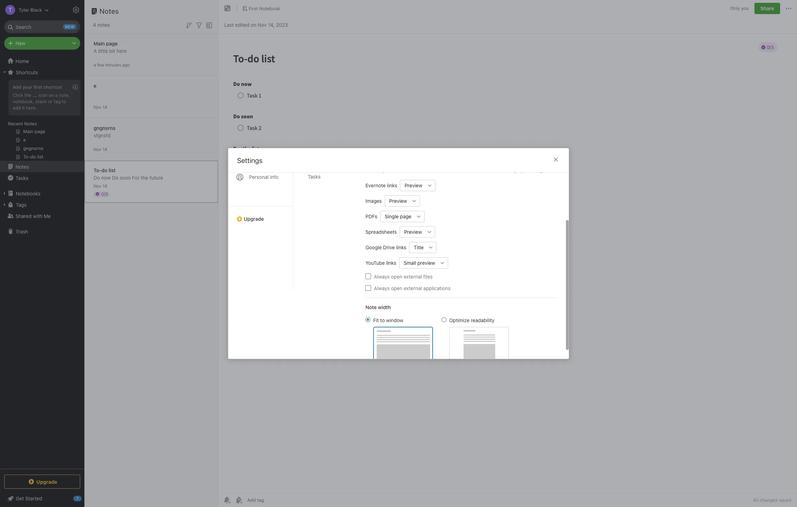 Task type: describe. For each thing, give the bounding box(es) containing it.
window
[[386, 317, 404, 323]]

my
[[511, 168, 518, 173]]

4
[[93, 22, 96, 28]]

minutes
[[105, 62, 121, 67]]

shared with me
[[15, 213, 51, 219]]

nov 14 for gngnsrns
[[94, 147, 107, 152]]

Choose default view option for Spreadsheets field
[[400, 226, 435, 237]]

14,
[[268, 22, 275, 28]]

note width
[[366, 304, 391, 310]]

links left and
[[441, 168, 450, 173]]

sfgnsfd
[[94, 132, 111, 138]]

last
[[224, 22, 234, 28]]

14 for e
[[103, 104, 107, 110]]

tasks inside button
[[15, 175, 28, 181]]

...
[[33, 92, 37, 98]]

preview button for spreadsheets
[[400, 226, 424, 237]]

default
[[394, 168, 409, 173]]

Fit to window radio
[[366, 317, 371, 322]]

external for files
[[404, 273, 422, 279]]

saved
[[780, 497, 792, 503]]

Choose default view option for PDFs field
[[381, 211, 425, 222]]

me
[[44, 213, 51, 219]]

expand note image
[[224, 4, 232, 13]]

notebook
[[260, 5, 280, 11]]

open for always open external files
[[391, 273, 403, 279]]

trash
[[15, 228, 28, 234]]

and
[[451, 168, 459, 173]]

always open external applications
[[374, 285, 451, 291]]

fit to window
[[374, 317, 404, 323]]

info
[[270, 174, 279, 180]]

small preview button
[[400, 257, 437, 268]]

on inside note window element
[[251, 22, 257, 28]]

notes inside group
[[24, 121, 37, 126]]

Always open external files checkbox
[[366, 274, 371, 279]]

trash link
[[0, 226, 84, 237]]

Always open external applications checkbox
[[366, 285, 371, 291]]

page for single page
[[400, 213, 412, 219]]

always for always open external applications
[[374, 285, 390, 291]]

add tag image
[[235, 496, 243, 504]]

open for always open external applications
[[391, 285, 403, 291]]

last edited on nov 14, 2023
[[224, 22, 288, 28]]

tasks inside "tab"
[[308, 174, 321, 180]]

ago
[[122, 62, 130, 67]]

notebook,
[[13, 99, 34, 104]]

small
[[404, 260, 417, 266]]

are
[[503, 168, 510, 173]]

shared
[[15, 213, 32, 219]]

shortcut
[[44, 84, 62, 90]]

stack
[[35, 99, 47, 104]]

expand tags image
[[2, 202, 7, 207]]

add
[[13, 105, 21, 110]]

on inside the 'icon on a note, notebook, stack or tag to add it here.'
[[49, 92, 54, 98]]

evernote
[[366, 182, 386, 188]]

to inside the 'icon on a note, notebook, stack or tag to add it here.'
[[62, 99, 66, 104]]

edited
[[235, 22, 250, 28]]

0/3
[[101, 191, 108, 197]]

click
[[13, 92, 23, 98]]

tags button
[[0, 199, 84, 210]]

group inside tree
[[0, 78, 84, 164]]

preview button for evernote links
[[400, 180, 425, 191]]

only you
[[731, 5, 750, 11]]

future
[[150, 174, 163, 180]]

all changes saved
[[754, 497, 792, 503]]

notes link
[[0, 161, 84, 172]]

note
[[366, 304, 377, 310]]

e
[[94, 83, 96, 89]]

to-do list
[[94, 167, 116, 173]]

icon
[[39, 92, 47, 98]]

little
[[98, 48, 108, 54]]

tree containing home
[[0, 55, 85, 468]]

tasks tab
[[302, 171, 355, 182]]

expand notebooks image
[[2, 190, 7, 196]]

home link
[[0, 55, 85, 67]]

nov down sfgnsfd
[[94, 147, 102, 152]]

all
[[754, 497, 759, 503]]

notes
[[97, 22, 110, 28]]

fit
[[374, 317, 379, 323]]

new
[[15, 40, 26, 46]]

do
[[102, 167, 107, 173]]

tags
[[16, 202, 27, 208]]

it
[[22, 105, 25, 110]]

a little bit here
[[94, 48, 127, 54]]

google drive links
[[366, 244, 407, 250]]

choose
[[366, 168, 382, 173]]

notebooks link
[[0, 188, 84, 199]]

note,
[[59, 92, 70, 98]]

tab list containing personal info
[[229, 104, 294, 290]]

4 notes
[[93, 22, 110, 28]]

click the ...
[[13, 92, 37, 98]]

single
[[385, 213, 399, 219]]

share button
[[755, 3, 781, 14]]

here
[[117, 48, 127, 54]]

few
[[97, 62, 104, 67]]

a inside the 'icon on a note, notebook, stack or tag to add it here.'
[[55, 92, 58, 98]]

your for default
[[383, 168, 393, 173]]



Task type: vqa. For each thing, say whether or not it's contained in the screenshot.


Task type: locate. For each thing, give the bounding box(es) containing it.
add a reminder image
[[223, 496, 231, 504]]

new
[[431, 168, 439, 173]]

gngnsrns sfgnsfd
[[94, 125, 116, 138]]

a left few
[[94, 62, 96, 67]]

attachments.
[[461, 168, 489, 173]]

1 vertical spatial on
[[49, 92, 54, 98]]

shared with me link
[[0, 210, 84, 221]]

on up 'or'
[[49, 92, 54, 98]]

None search field
[[9, 20, 75, 33]]

1 always from the top
[[374, 273, 390, 279]]

to right fit
[[381, 317, 385, 323]]

2 open from the top
[[391, 285, 403, 291]]

gngnsrns
[[94, 125, 116, 131]]

0 vertical spatial your
[[23, 84, 32, 90]]

nov 14 down sfgnsfd
[[94, 147, 107, 152]]

0 horizontal spatial tasks
[[15, 175, 28, 181]]

Choose default view option for Google Drive links field
[[410, 242, 437, 253]]

small preview
[[404, 260, 436, 266]]

1 horizontal spatial do
[[112, 174, 118, 180]]

title
[[414, 244, 424, 250]]

2 vertical spatial notes
[[15, 164, 29, 170]]

1 vertical spatial nov 14
[[94, 147, 107, 152]]

1 14 from the top
[[103, 104, 107, 110]]

nov left 14,
[[258, 22, 267, 28]]

0 vertical spatial always
[[374, 273, 390, 279]]

shortcuts
[[16, 69, 38, 75]]

drive
[[383, 244, 395, 250]]

1 vertical spatial preview button
[[385, 195, 409, 207]]

a inside note list element
[[94, 62, 96, 67]]

files
[[424, 273, 433, 279]]

home
[[15, 58, 29, 64]]

title button
[[410, 242, 426, 253]]

notes inside note list element
[[100, 7, 119, 15]]

1 vertical spatial 14
[[103, 147, 107, 152]]

Choose default view option for YouTube links field
[[400, 257, 449, 268]]

2 vertical spatial nov 14
[[94, 183, 107, 189]]

0 horizontal spatial do
[[94, 174, 100, 180]]

first notebook
[[249, 5, 280, 11]]

a up tag
[[55, 92, 58, 98]]

add
[[13, 84, 21, 90]]

upgrade
[[244, 216, 264, 222], [36, 479, 57, 485]]

2 vertical spatial preview button
[[400, 226, 424, 237]]

always
[[374, 273, 390, 279], [374, 285, 390, 291]]

0 horizontal spatial to
[[62, 99, 66, 104]]

open down always open external files
[[391, 285, 403, 291]]

google
[[366, 244, 382, 250]]

links right the evernote
[[387, 182, 398, 188]]

0 horizontal spatial on
[[49, 92, 54, 98]]

page inside note list element
[[106, 40, 118, 46]]

note window element
[[219, 0, 798, 507]]

0 vertical spatial preview button
[[400, 180, 425, 191]]

personal
[[249, 174, 269, 180]]

share
[[761, 5, 775, 11]]

0 horizontal spatial page
[[106, 40, 118, 46]]

nov 14 up the 0/3
[[94, 183, 107, 189]]

page right "single"
[[400, 213, 412, 219]]

views
[[410, 168, 422, 173]]

nov up the 0/3
[[94, 183, 102, 189]]

only
[[731, 5, 741, 11]]

nov
[[258, 22, 267, 28], [94, 104, 102, 110], [94, 147, 102, 152], [94, 183, 102, 189]]

tag
[[54, 99, 61, 104]]

the inside note list element
[[141, 174, 148, 180]]

0 horizontal spatial the
[[24, 92, 31, 98]]

2 vertical spatial 14
[[103, 183, 107, 189]]

0 vertical spatial external
[[404, 273, 422, 279]]

your left default
[[383, 168, 393, 173]]

group
[[0, 78, 84, 164]]

1 vertical spatial to
[[381, 317, 385, 323]]

or
[[48, 99, 53, 104]]

what are my options?
[[490, 168, 538, 173]]

a
[[94, 48, 97, 54]]

option group
[[366, 316, 510, 361]]

list
[[109, 167, 116, 173]]

options?
[[519, 168, 538, 173]]

preview up title button
[[405, 229, 422, 235]]

on
[[251, 22, 257, 28], [49, 92, 54, 98]]

Note Editor text field
[[219, 34, 798, 493]]

1 vertical spatial always
[[374, 285, 390, 291]]

soon
[[120, 174, 131, 180]]

icon on a note, notebook, stack or tag to add it here.
[[13, 92, 70, 110]]

Search text field
[[9, 20, 75, 33]]

1 horizontal spatial a
[[94, 62, 96, 67]]

14 for gngnsrns
[[103, 147, 107, 152]]

you
[[742, 5, 750, 11]]

your up click the ...
[[23, 84, 32, 90]]

preview button for images
[[385, 195, 409, 207]]

nov down e
[[94, 104, 102, 110]]

2 nov 14 from the top
[[94, 147, 107, 152]]

note list element
[[85, 0, 219, 507]]

youtube links
[[366, 260, 397, 266]]

preview down views
[[405, 182, 423, 188]]

Choose default view option for Evernote links field
[[400, 180, 436, 191]]

3 nov 14 from the top
[[94, 183, 107, 189]]

for
[[132, 174, 140, 180]]

preview inside choose default view option for evernote links field
[[405, 182, 423, 188]]

1 horizontal spatial page
[[400, 213, 412, 219]]

tab list
[[229, 104, 294, 290]]

preview button up single page button
[[385, 195, 409, 207]]

1 external from the top
[[404, 273, 422, 279]]

always right always open external applications option in the bottom left of the page
[[374, 285, 390, 291]]

0 vertical spatial upgrade button
[[229, 206, 293, 225]]

1 horizontal spatial to
[[381, 317, 385, 323]]

your inside group
[[23, 84, 32, 90]]

notes
[[100, 7, 119, 15], [24, 121, 37, 126], [15, 164, 29, 170]]

applications
[[424, 285, 451, 291]]

nov 14 for e
[[94, 104, 107, 110]]

preview inside field
[[405, 229, 422, 235]]

0 horizontal spatial a
[[55, 92, 58, 98]]

evernote links
[[366, 182, 398, 188]]

0 vertical spatial upgrade
[[244, 216, 264, 222]]

2 vertical spatial preview
[[405, 229, 422, 235]]

settings image
[[72, 6, 80, 14]]

1 vertical spatial upgrade button
[[4, 475, 80, 489]]

0 vertical spatial a
[[94, 62, 96, 67]]

1 vertical spatial open
[[391, 285, 403, 291]]

always right 'always open external files' checkbox
[[374, 273, 390, 279]]

0 vertical spatial to
[[62, 99, 66, 104]]

0 vertical spatial 14
[[103, 104, 107, 110]]

preview button down views
[[400, 180, 425, 191]]

with
[[33, 213, 42, 219]]

0 vertical spatial on
[[251, 22, 257, 28]]

changes
[[760, 497, 778, 503]]

0 horizontal spatial your
[[23, 84, 32, 90]]

1 horizontal spatial upgrade button
[[229, 206, 293, 225]]

1 horizontal spatial your
[[383, 168, 393, 173]]

3 14 from the top
[[103, 183, 107, 189]]

youtube
[[366, 260, 385, 266]]

0 vertical spatial notes
[[100, 7, 119, 15]]

1 vertical spatial your
[[383, 168, 393, 173]]

tree
[[0, 55, 85, 468]]

to-
[[94, 167, 102, 173]]

0 horizontal spatial upgrade
[[36, 479, 57, 485]]

first notebook button
[[240, 4, 283, 13]]

external for applications
[[404, 285, 422, 291]]

1 vertical spatial external
[[404, 285, 422, 291]]

close image
[[552, 155, 561, 164]]

add your first shortcut
[[13, 84, 62, 90]]

external down always open external files
[[404, 285, 422, 291]]

now
[[101, 174, 111, 180]]

page inside button
[[400, 213, 412, 219]]

open up always open external applications
[[391, 273, 403, 279]]

2 external from the top
[[404, 285, 422, 291]]

2 always from the top
[[374, 285, 390, 291]]

the right for
[[141, 174, 148, 180]]

the inside group
[[24, 92, 31, 98]]

1 open from the top
[[391, 273, 403, 279]]

recent
[[8, 121, 23, 126]]

nov 14 up gngnsrns
[[94, 104, 107, 110]]

14 up gngnsrns
[[103, 104, 107, 110]]

on right edited
[[251, 22, 257, 28]]

to down note,
[[62, 99, 66, 104]]

0 vertical spatial nov 14
[[94, 104, 107, 110]]

0 horizontal spatial upgrade button
[[4, 475, 80, 489]]

preview inside choose default view option for images field
[[390, 198, 408, 204]]

notes right recent
[[24, 121, 37, 126]]

1 vertical spatial preview
[[390, 198, 408, 204]]

here.
[[26, 105, 37, 110]]

nov inside note window element
[[258, 22, 267, 28]]

1 nov 14 from the top
[[94, 104, 107, 110]]

tasks
[[308, 174, 321, 180], [15, 175, 28, 181]]

0 vertical spatial the
[[24, 92, 31, 98]]

option group containing fit to window
[[366, 316, 510, 361]]

bit
[[109, 48, 115, 54]]

upgrade button
[[229, 206, 293, 225], [4, 475, 80, 489]]

links down drive on the top left of page
[[387, 260, 397, 266]]

main page
[[94, 40, 118, 46]]

1 horizontal spatial upgrade
[[244, 216, 264, 222]]

preview for images
[[390, 198, 408, 204]]

do
[[94, 174, 100, 180], [112, 174, 118, 180]]

do down list
[[112, 174, 118, 180]]

preview
[[405, 182, 423, 188], [390, 198, 408, 204], [405, 229, 422, 235]]

group containing add your first shortcut
[[0, 78, 84, 164]]

1 vertical spatial a
[[55, 92, 58, 98]]

1 horizontal spatial tasks
[[308, 174, 321, 180]]

1 vertical spatial the
[[141, 174, 148, 180]]

first
[[249, 5, 258, 11]]

2023
[[276, 22, 288, 28]]

always for always open external files
[[374, 273, 390, 279]]

0 vertical spatial preview
[[405, 182, 423, 188]]

1 vertical spatial upgrade
[[36, 479, 57, 485]]

1 vertical spatial notes
[[24, 121, 37, 126]]

page for main page
[[106, 40, 118, 46]]

notes up tasks button in the left top of the page
[[15, 164, 29, 170]]

1 horizontal spatial the
[[141, 174, 148, 180]]

width
[[378, 304, 391, 310]]

14 down sfgnsfd
[[103, 147, 107, 152]]

page up bit
[[106, 40, 118, 46]]

preview up single page
[[390, 198, 408, 204]]

shortcuts button
[[0, 67, 84, 78]]

notes up notes
[[100, 7, 119, 15]]

open
[[391, 273, 403, 279], [391, 285, 403, 291]]

external up always open external applications
[[404, 273, 422, 279]]

notebooks
[[16, 190, 41, 196]]

your for first
[[23, 84, 32, 90]]

Optimize readability radio
[[442, 317, 447, 322]]

do down to-
[[94, 174, 100, 180]]

single page
[[385, 213, 412, 219]]

new button
[[4, 37, 80, 50]]

2 do from the left
[[112, 174, 118, 180]]

main
[[94, 40, 105, 46]]

first
[[34, 84, 42, 90]]

the left ... at the left
[[24, 92, 31, 98]]

a
[[94, 62, 96, 67], [55, 92, 58, 98]]

preview for evernote links
[[405, 182, 423, 188]]

preview for spreadsheets
[[405, 229, 422, 235]]

settings
[[237, 156, 263, 164]]

1 do from the left
[[94, 174, 100, 180]]

personal info
[[249, 174, 279, 180]]

2 14 from the top
[[103, 147, 107, 152]]

0 vertical spatial open
[[391, 273, 403, 279]]

to
[[62, 99, 66, 104], [381, 317, 385, 323]]

choose your default views for new links and attachments.
[[366, 168, 489, 173]]

Choose default view option for Images field
[[385, 195, 421, 207]]

0 vertical spatial page
[[106, 40, 118, 46]]

14 up the 0/3
[[103, 183, 107, 189]]

preview button up title button
[[400, 226, 424, 237]]

1 horizontal spatial on
[[251, 22, 257, 28]]

14
[[103, 104, 107, 110], [103, 147, 107, 152], [103, 183, 107, 189]]

1 vertical spatial page
[[400, 213, 412, 219]]

links right drive on the top left of page
[[397, 244, 407, 250]]



